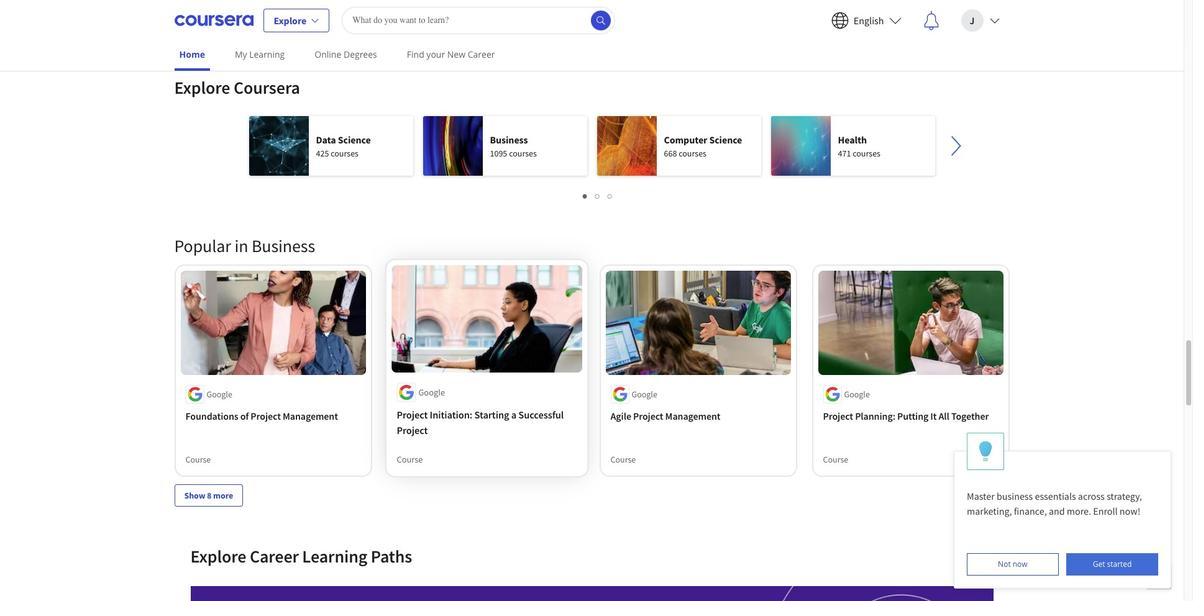 Task type: vqa. For each thing, say whether or not it's contained in the screenshot.
'SCIENCE' in the DATA SCIENCE 425 COURSES
yes



Task type: locate. For each thing, give the bounding box(es) containing it.
get
[[1093, 559, 1105, 570]]

get started
[[1093, 559, 1132, 570]]

business
[[490, 134, 528, 146], [252, 235, 315, 257]]

google for of
[[207, 389, 232, 400]]

1 vertical spatial show
[[184, 490, 205, 501]]

0 vertical spatial career
[[468, 48, 495, 60]]

1 vertical spatial more
[[213, 490, 233, 501]]

learning right my
[[249, 48, 285, 60]]

find your new career
[[407, 48, 495, 60]]

move carousel right image
[[941, 131, 971, 161]]

project planning: putting it all together
[[823, 410, 989, 422]]

explore career learning paths
[[190, 545, 412, 568]]

explore up my learning
[[274, 14, 306, 26]]

science
[[338, 134, 371, 146], [709, 134, 742, 146]]

more right 8 on the bottom left
[[213, 490, 233, 501]]

management inside the foundations of project management link
[[283, 410, 338, 422]]

agile project management link
[[611, 409, 786, 424]]

science inside computer science 668 courses
[[709, 134, 742, 146]]

science inside data science 425 courses
[[338, 134, 371, 146]]

1 vertical spatial business
[[252, 235, 315, 257]]

new
[[447, 48, 465, 60]]

more inside show 7 more button
[[213, 30, 233, 41]]

explore down 8 on the bottom left
[[190, 545, 246, 568]]

1 vertical spatial explore
[[174, 76, 230, 99]]

1 horizontal spatial management
[[665, 410, 721, 422]]

health 471 courses
[[838, 134, 880, 159]]

show left 7 at top
[[184, 30, 205, 41]]

find your new career link
[[402, 40, 500, 68]]

successful
[[518, 408, 563, 421]]

0 horizontal spatial learning
[[249, 48, 285, 60]]

management
[[283, 410, 338, 422], [665, 410, 721, 422]]

in
[[235, 235, 248, 257]]

425
[[316, 148, 329, 159]]

business
[[997, 490, 1033, 503]]

2 vertical spatial explore
[[190, 545, 246, 568]]

2 management from the left
[[665, 410, 721, 422]]

show 7 more button
[[174, 24, 243, 47]]

agile project management
[[611, 410, 721, 422]]

4 course from the left
[[823, 454, 848, 465]]

1 course from the left
[[396, 454, 423, 465]]

0 horizontal spatial science
[[338, 134, 371, 146]]

show inside button
[[184, 490, 205, 501]]

4 courses from the left
[[853, 148, 880, 159]]

2 course from the left
[[185, 454, 211, 465]]

my learning
[[235, 48, 285, 60]]

course
[[396, 454, 423, 465], [185, 454, 211, 465], [611, 454, 636, 465], [823, 454, 848, 465]]

1 horizontal spatial learning
[[302, 545, 367, 568]]

across
[[1078, 490, 1105, 503]]

master business essentials across strategy, marketing, finance, and more. enroll now!
[[967, 490, 1144, 518]]

google up 'planning:' at bottom right
[[844, 389, 870, 400]]

science right computer
[[709, 134, 742, 146]]

0 vertical spatial more
[[213, 30, 233, 41]]

google up foundations
[[207, 389, 232, 400]]

learn a new skill in 2 hours collection element
[[167, 0, 1017, 66]]

1 management from the left
[[283, 410, 338, 422]]

explore down home link
[[174, 76, 230, 99]]

popular
[[174, 235, 231, 257]]

strategy,
[[1107, 490, 1142, 503]]

not now button
[[967, 554, 1059, 576]]

1 horizontal spatial science
[[709, 134, 742, 146]]

business right in
[[252, 235, 315, 257]]

google for initiation:
[[418, 387, 445, 398]]

all
[[939, 410, 949, 422]]

english
[[854, 14, 884, 26]]

1 vertical spatial career
[[250, 545, 299, 568]]

show 7 more
[[184, 30, 233, 41]]

show
[[184, 30, 205, 41], [184, 490, 205, 501]]

0 horizontal spatial career
[[250, 545, 299, 568]]

None search field
[[342, 7, 615, 34]]

1 science from the left
[[338, 134, 371, 146]]

courses right 425
[[331, 148, 359, 159]]

0 vertical spatial learning
[[249, 48, 285, 60]]

1 courses from the left
[[331, 148, 359, 159]]

show inside button
[[184, 30, 205, 41]]

1 more from the top
[[213, 30, 233, 41]]

2 courses from the left
[[509, 148, 537, 159]]

courses
[[331, 148, 359, 159], [509, 148, 537, 159], [679, 148, 706, 159], [853, 148, 880, 159]]

courses right 1095
[[509, 148, 537, 159]]

2 more from the top
[[213, 490, 233, 501]]

project
[[396, 408, 427, 421], [251, 410, 281, 422], [633, 410, 663, 422], [823, 410, 853, 422], [396, 424, 427, 437]]

more for show 7 more
[[213, 30, 233, 41]]

science for data science
[[338, 134, 371, 146]]

data science image
[[249, 116, 309, 176]]

lightbulb tip image
[[979, 441, 992, 463]]

0 vertical spatial business
[[490, 134, 528, 146]]

courses down health
[[853, 148, 880, 159]]

starting
[[474, 408, 509, 421]]

learning left the paths
[[302, 545, 367, 568]]

google up initiation:
[[418, 387, 445, 398]]

2 science from the left
[[709, 134, 742, 146]]

google
[[418, 387, 445, 398], [207, 389, 232, 400], [632, 389, 657, 400], [844, 389, 870, 400]]

explore inside the explore dropdown button
[[274, 14, 306, 26]]

course for project initiation: starting a successful project
[[396, 454, 423, 465]]

computer science image
[[597, 116, 656, 176]]

english button
[[821, 0, 911, 40]]

home link
[[174, 40, 210, 71]]

health image
[[771, 116, 830, 176]]

explore for explore career learning paths
[[190, 545, 246, 568]]

1 horizontal spatial career
[[468, 48, 495, 60]]

explore
[[274, 14, 306, 26], [174, 76, 230, 99], [190, 545, 246, 568]]

3 courses from the left
[[679, 148, 706, 159]]

0 vertical spatial explore
[[274, 14, 306, 26]]

0 horizontal spatial business
[[252, 235, 315, 257]]

courses inside "business 1095 courses"
[[509, 148, 537, 159]]

business 1095 courses
[[490, 134, 537, 159]]

your
[[426, 48, 445, 60]]

more right 7 at top
[[213, 30, 233, 41]]

started
[[1107, 559, 1132, 570]]

courses down computer
[[679, 148, 706, 159]]

now!
[[1120, 505, 1140, 518]]

668
[[664, 148, 677, 159]]

1 horizontal spatial business
[[490, 134, 528, 146]]

career
[[468, 48, 495, 60], [250, 545, 299, 568]]

not now
[[998, 559, 1028, 570]]

1 show from the top
[[184, 30, 205, 41]]

more inside show 8 more button
[[213, 490, 233, 501]]

health
[[838, 134, 867, 146]]

my learning link
[[230, 40, 290, 68]]

google up agile project management
[[632, 389, 657, 400]]

0 horizontal spatial management
[[283, 410, 338, 422]]

science for computer science
[[709, 134, 742, 146]]

together
[[951, 410, 989, 422]]

show for show 8 more
[[184, 490, 205, 501]]

business up 1095
[[490, 134, 528, 146]]

science right data
[[338, 134, 371, 146]]

more
[[213, 30, 233, 41], [213, 490, 233, 501]]

2 show from the top
[[184, 490, 205, 501]]

0 vertical spatial show
[[184, 30, 205, 41]]

foundations of project management
[[185, 410, 338, 422]]

show left 8 on the bottom left
[[184, 490, 205, 501]]

computer science 668 courses
[[664, 134, 742, 159]]

3 course from the left
[[611, 454, 636, 465]]

get started link
[[1066, 554, 1158, 576]]

explore for explore
[[274, 14, 306, 26]]

initiation:
[[429, 408, 472, 421]]

learning
[[249, 48, 285, 60], [302, 545, 367, 568]]



Task type: describe. For each thing, give the bounding box(es) containing it.
show for show 7 more
[[184, 30, 205, 41]]

more for show 8 more
[[213, 490, 233, 501]]

explore coursera
[[174, 76, 300, 99]]

paths
[[371, 545, 412, 568]]

popular in business
[[174, 235, 315, 257]]

business inside "business 1095 courses"
[[490, 134, 528, 146]]

of
[[240, 410, 249, 422]]

courses inside computer science 668 courses
[[679, 148, 706, 159]]

learning inside the my learning 'link'
[[249, 48, 285, 60]]

online
[[315, 48, 341, 60]]

and
[[1049, 505, 1065, 518]]

j button
[[951, 0, 1009, 40]]

courses inside data science 425 courses
[[331, 148, 359, 159]]

data science 425 courses
[[316, 134, 371, 159]]

What do you want to learn? text field
[[342, 7, 615, 34]]

computer
[[664, 134, 707, 146]]

explore button
[[263, 8, 329, 32]]

project planning: putting it all together link
[[823, 409, 998, 424]]

agile
[[611, 410, 631, 422]]

enroll
[[1093, 505, 1118, 518]]

show 8 more button
[[174, 484, 243, 507]]

project initiation: starting a successful project link
[[396, 407, 577, 438]]

course for project planning: putting it all together
[[823, 454, 848, 465]]

1 vertical spatial learning
[[302, 545, 367, 568]]

management inside agile project management "link"
[[665, 410, 721, 422]]

business image
[[423, 116, 483, 176]]

master
[[967, 490, 995, 503]]

j
[[970, 14, 975, 26]]

help center image
[[1151, 569, 1166, 584]]

marketing,
[[967, 505, 1012, 518]]

not
[[998, 559, 1011, 570]]

online degrees
[[315, 48, 377, 60]]

essentials
[[1035, 490, 1076, 503]]

a
[[511, 408, 516, 421]]

471
[[838, 148, 851, 159]]

coursera
[[234, 76, 300, 99]]

8
[[207, 490, 212, 501]]

7
[[207, 30, 212, 41]]

find
[[407, 48, 424, 60]]

it
[[930, 410, 937, 422]]

my
[[235, 48, 247, 60]]

planning:
[[855, 410, 895, 422]]

more.
[[1067, 505, 1091, 518]]

google for project
[[632, 389, 657, 400]]

course for agile project management
[[611, 454, 636, 465]]

show 8 more
[[184, 490, 233, 501]]

google for planning:
[[844, 389, 870, 400]]

explore for explore coursera
[[174, 76, 230, 99]]

home
[[179, 48, 205, 60]]

business inside "element"
[[252, 235, 315, 257]]

degrees
[[344, 48, 377, 60]]

online degrees link
[[310, 40, 382, 68]]

course for foundations of project management
[[185, 454, 211, 465]]

putting
[[897, 410, 928, 422]]

alice element
[[954, 433, 1171, 589]]

coursera image
[[174, 10, 253, 30]]

finance,
[[1014, 505, 1047, 518]]

1095
[[490, 148, 507, 159]]

foundations of project management link
[[185, 409, 361, 424]]

project initiation: starting a successful project
[[396, 408, 563, 437]]

foundations
[[185, 410, 238, 422]]

popular in business collection element
[[167, 215, 1017, 527]]

courses inside health 471 courses
[[853, 148, 880, 159]]

data
[[316, 134, 336, 146]]

now
[[1013, 559, 1028, 570]]



